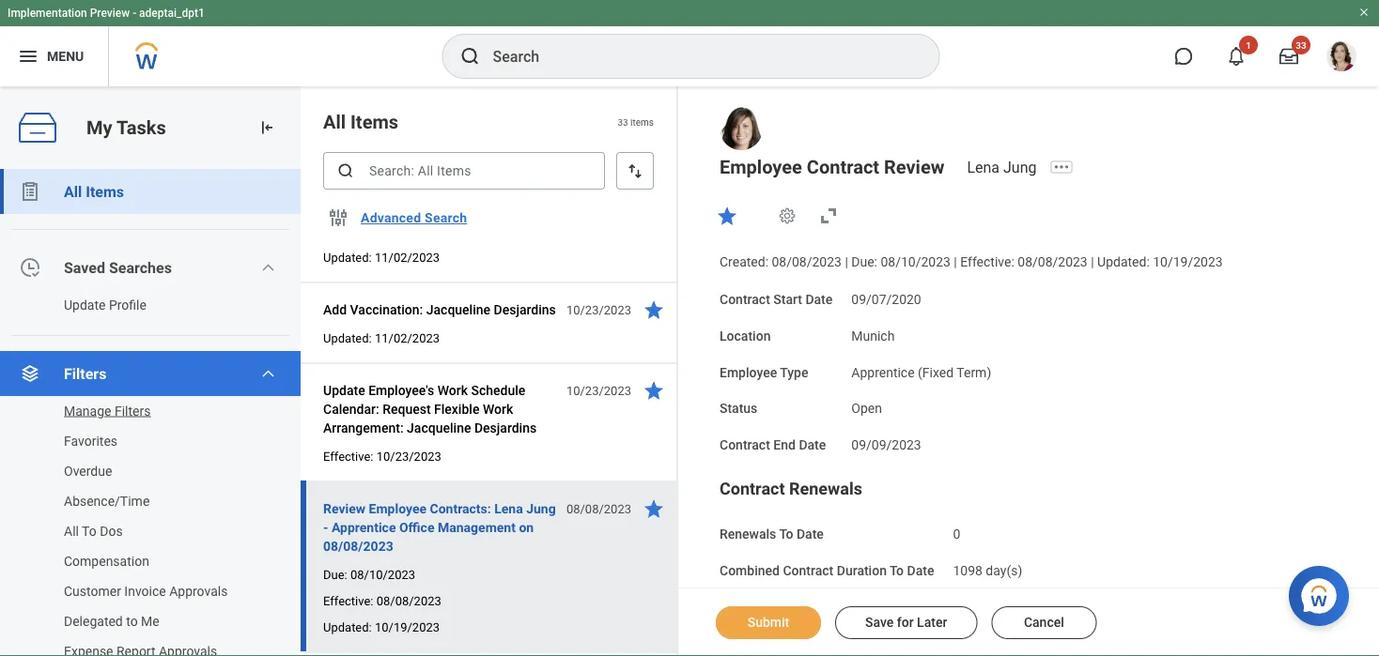 Task type: vqa. For each thing, say whether or not it's contained in the screenshot.
Furniture
no



Task type: describe. For each thing, give the bounding box(es) containing it.
term)
[[957, 365, 992, 380]]

date for renewals to date
[[797, 527, 824, 542]]

desjardins inside update employee's work schedule calendar: request flexible work arrangement: jacqueline desjardins
[[474, 421, 537, 436]]

customer invoice approvals button
[[0, 577, 282, 607]]

later
[[917, 615, 948, 631]]

dos
[[100, 524, 123, 539]]

1 horizontal spatial star image
[[716, 205, 739, 227]]

chevron down image for saved searches
[[261, 260, 276, 275]]

profile
[[109, 297, 146, 313]]

due: 08/10/2023
[[323, 568, 415, 582]]

0 vertical spatial effective:
[[961, 255, 1015, 270]]

chevron down image for filters
[[261, 366, 276, 382]]

cancel button
[[992, 607, 1097, 640]]

employee's photo (lena jung) image
[[720, 107, 763, 150]]

manage filters
[[64, 404, 151, 419]]

fullscreen image
[[818, 205, 840, 227]]

arrangement:
[[323, 421, 404, 436]]

advanced search
[[361, 210, 467, 226]]

2 vertical spatial 10/23/2023
[[377, 450, 441, 464]]

apprentice (fixed term) element
[[852, 361, 992, 380]]

1 | from the left
[[845, 255, 848, 270]]

08/08/2023 inside 'review employee contracts: lena jung - apprentice office management on 08/08/2023'
[[323, 539, 393, 554]]

1 11/02/2023 from the top
[[375, 250, 440, 265]]

1 button
[[1216, 36, 1258, 77]]

location
[[720, 328, 771, 344]]

add vaccination: jacqueline desjardins
[[323, 302, 556, 318]]

management
[[438, 520, 516, 536]]

open
[[852, 401, 882, 417]]

menu button
[[0, 26, 108, 86]]

1 horizontal spatial work
[[483, 402, 513, 417]]

2 updated: 11/02/2023 from the top
[[323, 331, 440, 345]]

list containing manage filters
[[0, 397, 301, 657]]

effective: 08/08/2023
[[323, 594, 441, 608]]

menu banner
[[0, 0, 1379, 86]]

0 vertical spatial search image
[[459, 45, 482, 68]]

filters button
[[0, 351, 301, 397]]

lena jung element
[[967, 158, 1048, 176]]

delegated to me button
[[0, 607, 282, 637]]

1 horizontal spatial jung
[[1004, 158, 1037, 176]]

request
[[383, 402, 431, 417]]

update employee's work schedule calendar: request flexible work arrangement: jacqueline desjardins button
[[323, 380, 556, 440]]

overdue button
[[0, 457, 282, 487]]

add vaccination: jacqueline desjardins button
[[323, 299, 556, 321]]

0 horizontal spatial renewals
[[720, 527, 776, 542]]

my
[[86, 117, 112, 139]]

items inside item list element
[[351, 111, 398, 133]]

invoice
[[124, 584, 166, 600]]

3 | from the left
[[1091, 255, 1094, 270]]

0 vertical spatial desjardins
[[494, 302, 556, 318]]

1 vertical spatial all
[[64, 183, 82, 201]]

lena inside 'review employee contracts: lena jung - apprentice office management on 08/08/2023'
[[494, 501, 523, 517]]

office
[[399, 520, 435, 536]]

10/23/2023 for add vaccination: jacqueline desjardins
[[567, 303, 631, 317]]

updated: 10/19/2023
[[323, 621, 440, 635]]

all to dos button
[[0, 517, 282, 547]]

10/19/2023 inside item list element
[[375, 621, 440, 635]]

me
[[141, 614, 160, 630]]

employee type
[[720, 365, 809, 380]]

contract end date element
[[852, 426, 922, 454]]

to for all
[[82, 524, 97, 539]]

star image inside item list element
[[643, 380, 665, 402]]

combined contract duration to date element
[[953, 552, 1023, 580]]

1 updated: 11/02/2023 from the top
[[323, 250, 440, 265]]

date for contract start date
[[806, 292, 833, 308]]

due: inside item list element
[[323, 568, 347, 582]]

day(s)
[[986, 563, 1023, 579]]

(fixed
[[918, 365, 954, 380]]

contract start date element
[[852, 281, 922, 309]]

apprentice (fixed term)
[[852, 365, 992, 380]]

munich element
[[852, 325, 895, 344]]

Search Workday  search field
[[493, 36, 901, 77]]

all inside item list element
[[323, 111, 346, 133]]

filters inside dropdown button
[[64, 365, 107, 383]]

0 horizontal spatial search image
[[336, 162, 355, 180]]

saved searches button
[[0, 245, 301, 290]]

calendar:
[[323, 402, 379, 417]]

update for update profile
[[64, 297, 106, 313]]

vaccination:
[[350, 302, 423, 318]]

jung inside 'review employee contracts: lena jung - apprentice office management on 08/08/2023'
[[526, 501, 556, 517]]

renewals to date element
[[953, 515, 961, 543]]

to for renewals
[[779, 527, 794, 542]]

gear image
[[778, 207, 797, 226]]

inbox large image
[[1280, 47, 1299, 66]]

search
[[425, 210, 467, 226]]

contract renewals group
[[720, 478, 1342, 581]]

contract end date
[[720, 438, 826, 453]]

star image for review employee contracts: lena jung - apprentice office management on 08/08/2023
[[643, 498, 665, 521]]

0
[[953, 527, 961, 542]]

star image for add vaccination: jacqueline desjardins
[[643, 299, 665, 321]]

09/07/2020
[[852, 292, 922, 308]]

save
[[865, 615, 894, 631]]

review employee contracts: lena jung - apprentice office management on 08/08/2023
[[323, 501, 556, 554]]

2 horizontal spatial to
[[890, 563, 904, 579]]

favorites
[[64, 434, 117, 449]]

customer invoice approvals
[[64, 584, 228, 600]]

update employee's work schedule calendar: request flexible work arrangement: jacqueline desjardins
[[323, 383, 537, 436]]

2 11/02/2023 from the top
[[375, 331, 440, 345]]

notifications large image
[[1227, 47, 1246, 66]]

duration
[[837, 563, 887, 579]]

apprentice inside 'review employee contracts: lena jung - apprentice office management on 08/08/2023'
[[332, 520, 396, 536]]

flexible
[[434, 402, 480, 417]]

add
[[323, 302, 347, 318]]

items inside all items button
[[86, 183, 124, 201]]

employee inside 'review employee contracts: lena jung - apprentice office management on 08/08/2023'
[[369, 501, 427, 517]]

submit button
[[716, 607, 821, 640]]

33 items
[[618, 116, 654, 128]]

searches
[[109, 259, 172, 277]]

advanced search button
[[353, 199, 475, 237]]

0 vertical spatial 08/10/2023
[[881, 255, 951, 270]]

33 for 33 items
[[618, 116, 628, 128]]

0 vertical spatial review
[[884, 156, 945, 178]]

open element
[[852, 398, 882, 417]]

type
[[780, 365, 809, 380]]

1098
[[953, 563, 983, 579]]

33 button
[[1269, 36, 1311, 77]]

customer
[[64, 584, 121, 600]]

effective: 10/23/2023
[[323, 450, 441, 464]]

saved searches
[[64, 259, 172, 277]]

item list element
[[301, 86, 678, 657]]

jacqueline inside update employee's work schedule calendar: request flexible work arrangement: jacqueline desjardins
[[407, 421, 471, 436]]

munich
[[852, 328, 895, 344]]

implementation preview -   adeptai_dpt1
[[8, 7, 205, 20]]

combined contract duration to date
[[720, 563, 934, 579]]



Task type: locate. For each thing, give the bounding box(es) containing it.
update
[[64, 297, 106, 313], [323, 383, 365, 398]]

my tasks
[[86, 117, 166, 139]]

0 vertical spatial updated: 11/02/2023
[[323, 250, 440, 265]]

update profile button
[[0, 290, 282, 320]]

0 horizontal spatial due:
[[323, 568, 347, 582]]

filters up favorites button
[[115, 404, 151, 419]]

updated: 11/02/2023 down vaccination:
[[323, 331, 440, 345]]

adeptai_dpt1
[[139, 7, 205, 20]]

2 vertical spatial all
[[64, 524, 79, 539]]

action bar region
[[678, 588, 1379, 657]]

date for contract end date
[[799, 438, 826, 453]]

favorites button
[[0, 427, 282, 457]]

preview
[[90, 7, 130, 20]]

menu
[[47, 49, 84, 64]]

1 vertical spatial 10/23/2023
[[567, 384, 631, 398]]

all left dos
[[64, 524, 79, 539]]

effective: for effective: 10/23/2023
[[323, 450, 374, 464]]

renewals to date
[[720, 527, 824, 542]]

33 left profile logan mcneil image
[[1296, 39, 1307, 51]]

review inside 'review employee contracts: lena jung - apprentice office management on 08/08/2023'
[[323, 501, 366, 517]]

contract down contract end date
[[720, 479, 785, 499]]

1 vertical spatial employee
[[720, 365, 777, 380]]

contract start date
[[720, 292, 833, 308]]

1 vertical spatial star image
[[643, 380, 665, 402]]

0 vertical spatial employee
[[720, 156, 802, 178]]

1 horizontal spatial 08/10/2023
[[881, 255, 951, 270]]

perspective image
[[19, 363, 41, 385]]

0 horizontal spatial review
[[323, 501, 366, 517]]

all items inside all items button
[[64, 183, 124, 201]]

employee for employee type
[[720, 365, 777, 380]]

combined
[[720, 563, 780, 579]]

2 vertical spatial effective:
[[323, 594, 374, 608]]

clipboard image
[[19, 180, 41, 203]]

save for later
[[865, 615, 948, 631]]

employee for employee contract review
[[720, 156, 802, 178]]

2 list from the top
[[0, 397, 301, 657]]

chevron down image
[[261, 260, 276, 275], [261, 366, 276, 382]]

desjardins down schedule
[[474, 421, 537, 436]]

filters up manage
[[64, 365, 107, 383]]

absence/time button
[[0, 487, 282, 517]]

apprentice up due: 08/10/2023
[[332, 520, 396, 536]]

due: up contract start date element
[[852, 255, 878, 270]]

2 vertical spatial employee
[[369, 501, 427, 517]]

chevron down image inside saved searches dropdown button
[[261, 260, 276, 275]]

update for update employee's work schedule calendar: request flexible work arrangement: jacqueline desjardins
[[323, 383, 365, 398]]

0 horizontal spatial |
[[845, 255, 848, 270]]

renewals up combined
[[720, 527, 776, 542]]

saved
[[64, 259, 105, 277]]

1 vertical spatial work
[[483, 402, 513, 417]]

my tasks element
[[0, 86, 301, 657]]

Search: All Items text field
[[323, 152, 605, 190]]

0 vertical spatial all
[[323, 111, 346, 133]]

11/02/2023 down advanced search button
[[375, 250, 440, 265]]

1 horizontal spatial search image
[[459, 45, 482, 68]]

1 vertical spatial updated: 11/02/2023
[[323, 331, 440, 345]]

1
[[1246, 39, 1252, 51]]

to inside button
[[82, 524, 97, 539]]

search image
[[459, 45, 482, 68], [336, 162, 355, 180]]

0 vertical spatial 33
[[1296, 39, 1307, 51]]

contract for contract renewals
[[720, 479, 785, 499]]

jung
[[1004, 158, 1037, 176], [526, 501, 556, 517]]

created:
[[720, 255, 769, 270]]

0 horizontal spatial lena
[[494, 501, 523, 517]]

close environment banner image
[[1359, 7, 1370, 18]]

0 vertical spatial items
[[351, 111, 398, 133]]

contract renewals
[[720, 479, 863, 499]]

to
[[82, 524, 97, 539], [779, 527, 794, 542], [890, 563, 904, 579]]

0 horizontal spatial apprentice
[[332, 520, 396, 536]]

for
[[897, 615, 914, 631]]

to
[[126, 614, 138, 630]]

-
[[133, 7, 136, 20], [323, 520, 328, 536]]

1 vertical spatial 33
[[618, 116, 628, 128]]

cancel
[[1024, 615, 1064, 631]]

0 vertical spatial jacqueline
[[426, 302, 491, 318]]

all to dos
[[64, 524, 123, 539]]

- right preview
[[133, 7, 136, 20]]

1 vertical spatial due:
[[323, 568, 347, 582]]

33 inside item list element
[[618, 116, 628, 128]]

0 vertical spatial all items
[[323, 111, 398, 133]]

1 vertical spatial 08/10/2023
[[350, 568, 415, 582]]

08/10/2023 inside item list element
[[350, 568, 415, 582]]

work down schedule
[[483, 402, 513, 417]]

approvals
[[169, 584, 228, 600]]

date left '1098'
[[907, 563, 934, 579]]

1098 day(s)
[[953, 563, 1023, 579]]

all items inside item list element
[[323, 111, 398, 133]]

- inside menu banner
[[133, 7, 136, 20]]

update inside 'button'
[[64, 297, 106, 313]]

33 left items
[[618, 116, 628, 128]]

all right transformation import image
[[323, 111, 346, 133]]

1 vertical spatial items
[[86, 183, 124, 201]]

1 vertical spatial chevron down image
[[261, 366, 276, 382]]

1 vertical spatial search image
[[336, 162, 355, 180]]

to left dos
[[82, 524, 97, 539]]

schedule
[[471, 383, 526, 398]]

- up due: 08/10/2023
[[323, 520, 328, 536]]

filters
[[64, 365, 107, 383], [115, 404, 151, 419]]

0 horizontal spatial 08/10/2023
[[350, 568, 415, 582]]

star image
[[643, 299, 665, 321], [643, 498, 665, 521]]

contract for contract end date
[[720, 438, 770, 453]]

2 horizontal spatial |
[[1091, 255, 1094, 270]]

contract for contract start date
[[720, 292, 770, 308]]

0 vertical spatial lena
[[967, 158, 1000, 176]]

save for later button
[[835, 607, 978, 640]]

0 horizontal spatial 10/19/2023
[[375, 621, 440, 635]]

lena
[[967, 158, 1000, 176], [494, 501, 523, 517]]

update profile
[[64, 297, 146, 313]]

employee's
[[368, 383, 434, 398]]

1 vertical spatial effective:
[[323, 450, 374, 464]]

contract up location
[[720, 292, 770, 308]]

items
[[631, 116, 654, 128]]

0 vertical spatial work
[[438, 383, 468, 398]]

0 vertical spatial 10/23/2023
[[567, 303, 631, 317]]

0 horizontal spatial update
[[64, 297, 106, 313]]

0 vertical spatial chevron down image
[[261, 260, 276, 275]]

all items
[[323, 111, 398, 133], [64, 183, 124, 201]]

10/23/2023
[[567, 303, 631, 317], [567, 384, 631, 398], [377, 450, 441, 464]]

contract down status
[[720, 438, 770, 453]]

date
[[806, 292, 833, 308], [799, 438, 826, 453], [797, 527, 824, 542], [907, 563, 934, 579]]

1 star image from the top
[[643, 299, 665, 321]]

updated:
[[323, 250, 372, 265], [1098, 255, 1150, 270], [323, 331, 372, 345], [323, 621, 372, 635]]

review left lena jung
[[884, 156, 945, 178]]

overdue
[[64, 464, 112, 479]]

0 vertical spatial jung
[[1004, 158, 1037, 176]]

submit
[[748, 615, 790, 631]]

list containing all items
[[0, 169, 301, 657]]

date up "combined contract duration to date"
[[797, 527, 824, 542]]

11/02/2023 down vaccination:
[[375, 331, 440, 345]]

employee down 'employee's photo (lena jung)'
[[720, 156, 802, 178]]

transformation import image
[[257, 118, 276, 137]]

review
[[884, 156, 945, 178], [323, 501, 366, 517]]

1 horizontal spatial |
[[954, 255, 957, 270]]

employee contract review
[[720, 156, 945, 178]]

1 vertical spatial apprentice
[[332, 520, 396, 536]]

1 vertical spatial jung
[[526, 501, 556, 517]]

09/09/2023
[[852, 438, 922, 453]]

1 horizontal spatial all items
[[323, 111, 398, 133]]

implementation
[[8, 7, 87, 20]]

0 horizontal spatial all items
[[64, 183, 124, 201]]

status
[[720, 401, 758, 417]]

desjardins
[[494, 302, 556, 318], [474, 421, 537, 436]]

contracts:
[[430, 501, 491, 517]]

all right clipboard image
[[64, 183, 82, 201]]

created: 08/08/2023 | due: 08/10/2023 | effective: 08/08/2023 | updated: 10/19/2023
[[720, 255, 1223, 270]]

manage filters button
[[0, 397, 282, 427]]

desjardins up schedule
[[494, 302, 556, 318]]

end
[[774, 438, 796, 453]]

updated: 11/02/2023 down advanced
[[323, 250, 440, 265]]

due: up effective: 08/08/2023
[[323, 568, 347, 582]]

update inside update employee's work schedule calendar: request flexible work arrangement: jacqueline desjardins
[[323, 383, 365, 398]]

update down the saved
[[64, 297, 106, 313]]

due:
[[852, 255, 878, 270], [323, 568, 347, 582]]

to down contract renewals
[[779, 527, 794, 542]]

08/10/2023 up contract start date element
[[881, 255, 951, 270]]

0 vertical spatial star image
[[643, 299, 665, 321]]

0 horizontal spatial jung
[[526, 501, 556, 517]]

profile logan mcneil image
[[1327, 41, 1357, 75]]

all items button
[[0, 169, 301, 214]]

1 vertical spatial 11/02/2023
[[375, 331, 440, 345]]

0 vertical spatial apprentice
[[852, 365, 915, 380]]

33 for 33
[[1296, 39, 1307, 51]]

advanced
[[361, 210, 421, 226]]

0 horizontal spatial work
[[438, 383, 468, 398]]

0 vertical spatial due:
[[852, 255, 878, 270]]

review down the effective: 10/23/2023
[[323, 501, 366, 517]]

delegated to me
[[64, 614, 160, 630]]

0 vertical spatial filters
[[64, 365, 107, 383]]

0 horizontal spatial 33
[[618, 116, 628, 128]]

1 horizontal spatial apprentice
[[852, 365, 915, 380]]

jacqueline right vaccination:
[[426, 302, 491, 318]]

1 vertical spatial lena
[[494, 501, 523, 517]]

08/10/2023 up effective: 08/08/2023
[[350, 568, 415, 582]]

absence/time
[[64, 494, 150, 509]]

33
[[1296, 39, 1307, 51], [618, 116, 628, 128]]

star image
[[716, 205, 739, 227], [643, 380, 665, 402]]

star image left status
[[643, 380, 665, 402]]

configure image
[[327, 207, 350, 229]]

on
[[519, 520, 534, 536]]

1 vertical spatial update
[[323, 383, 365, 398]]

contract up fullscreen icon
[[807, 156, 880, 178]]

0 horizontal spatial star image
[[643, 380, 665, 402]]

1 vertical spatial 10/19/2023
[[375, 621, 440, 635]]

1 horizontal spatial -
[[323, 520, 328, 536]]

1 vertical spatial jacqueline
[[407, 421, 471, 436]]

sort image
[[626, 162, 645, 180]]

apprentice down munich
[[852, 365, 915, 380]]

1 vertical spatial -
[[323, 520, 328, 536]]

list
[[0, 169, 301, 657], [0, 397, 301, 657]]

clock check image
[[19, 257, 41, 279]]

1 horizontal spatial 33
[[1296, 39, 1307, 51]]

33 inside button
[[1296, 39, 1307, 51]]

justify image
[[17, 45, 39, 68]]

work
[[438, 383, 468, 398], [483, 402, 513, 417]]

2 | from the left
[[954, 255, 957, 270]]

1 vertical spatial all items
[[64, 183, 124, 201]]

chevron down image inside "filters" dropdown button
[[261, 366, 276, 382]]

employee up office
[[369, 501, 427, 517]]

employee
[[720, 156, 802, 178], [720, 365, 777, 380], [369, 501, 427, 517]]

update up calendar: at left bottom
[[323, 383, 365, 398]]

apprentice inside 'element'
[[852, 365, 915, 380]]

0 vertical spatial star image
[[716, 205, 739, 227]]

contract down renewals to date
[[783, 563, 834, 579]]

1 list from the top
[[0, 169, 301, 657]]

0 horizontal spatial filters
[[64, 365, 107, 383]]

1 vertical spatial renewals
[[720, 527, 776, 542]]

employee down location
[[720, 365, 777, 380]]

0 horizontal spatial items
[[86, 183, 124, 201]]

compensation
[[64, 554, 149, 569]]

1 vertical spatial desjardins
[[474, 421, 537, 436]]

1 horizontal spatial items
[[351, 111, 398, 133]]

1 vertical spatial filters
[[115, 404, 151, 419]]

effective: for effective: 08/08/2023
[[323, 594, 374, 608]]

to right duration
[[890, 563, 904, 579]]

10/19/2023
[[1153, 255, 1223, 270], [375, 621, 440, 635]]

- inside 'review employee contracts: lena jung - apprentice office management on 08/08/2023'
[[323, 520, 328, 536]]

2 chevron down image from the top
[[261, 366, 276, 382]]

1 horizontal spatial 10/19/2023
[[1153, 255, 1223, 270]]

filters inside 'button'
[[115, 404, 151, 419]]

1 horizontal spatial renewals
[[789, 479, 863, 499]]

1 horizontal spatial update
[[323, 383, 365, 398]]

delegated
[[64, 614, 123, 630]]

1 horizontal spatial filters
[[115, 404, 151, 419]]

renewals down the end
[[789, 479, 863, 499]]

0 horizontal spatial to
[[82, 524, 97, 539]]

star image up created:
[[716, 205, 739, 227]]

1 vertical spatial review
[[323, 501, 366, 517]]

1 horizontal spatial to
[[779, 527, 794, 542]]

10/23/2023 for update employee's work schedule calendar: request flexible work arrangement: jacqueline desjardins
[[567, 384, 631, 398]]

manage
[[64, 404, 111, 419]]

jacqueline
[[426, 302, 491, 318], [407, 421, 471, 436]]

0 vertical spatial 11/02/2023
[[375, 250, 440, 265]]

tasks
[[116, 117, 166, 139]]

work up flexible
[[438, 383, 468, 398]]

date right the end
[[799, 438, 826, 453]]

1 vertical spatial star image
[[643, 498, 665, 521]]

2 star image from the top
[[643, 498, 665, 521]]

0 vertical spatial update
[[64, 297, 106, 313]]

0 horizontal spatial -
[[133, 7, 136, 20]]

1 horizontal spatial due:
[[852, 255, 878, 270]]

contract renewals button
[[720, 479, 863, 499]]

0 vertical spatial 10/19/2023
[[1153, 255, 1223, 270]]

lena jung
[[967, 158, 1037, 176]]

0 vertical spatial renewals
[[789, 479, 863, 499]]

date right 'start'
[[806, 292, 833, 308]]

1 horizontal spatial lena
[[967, 158, 1000, 176]]

1 chevron down image from the top
[[261, 260, 276, 275]]

0 vertical spatial -
[[133, 7, 136, 20]]

jacqueline down flexible
[[407, 421, 471, 436]]

1 horizontal spatial review
[[884, 156, 945, 178]]



